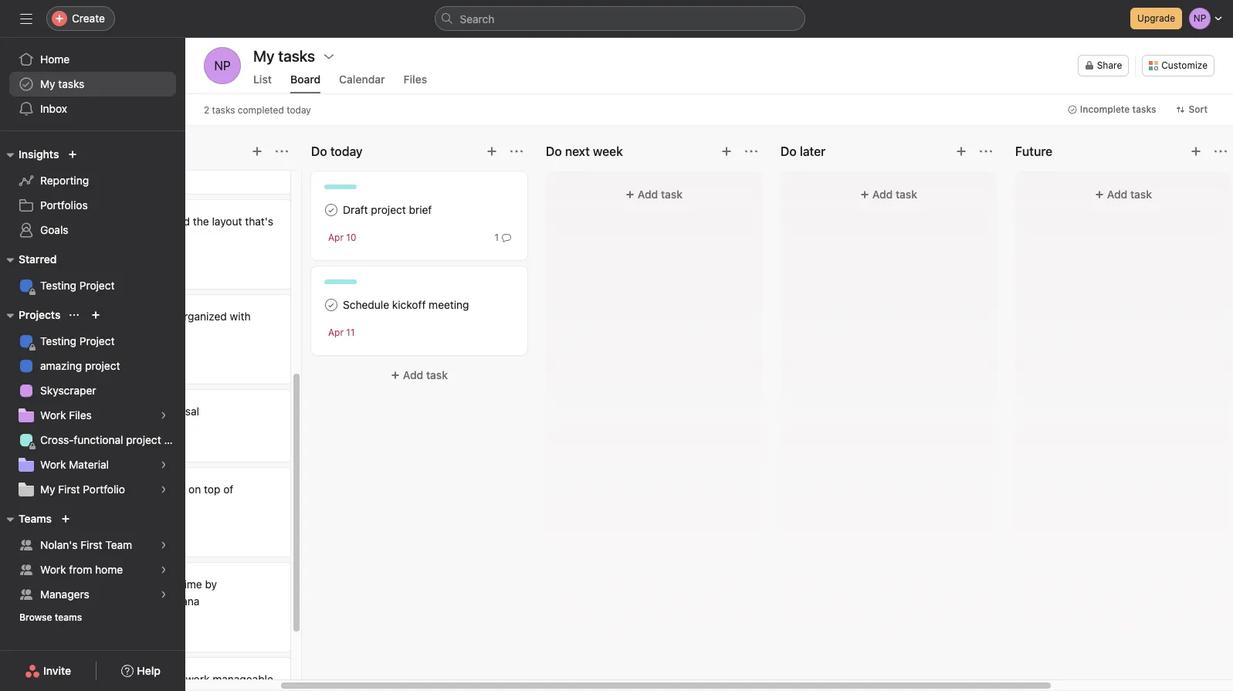 Task type: locate. For each thing, give the bounding box(es) containing it.
0 vertical spatial testing project link
[[9, 273, 176, 298]]

first for my
[[58, 483, 80, 496]]

nolan's first team link
[[9, 533, 176, 558]]

testing project inside projects element
[[40, 335, 115, 348]]

Completed checkbox
[[322, 201, 341, 219]]

1 add task image from the left
[[721, 145, 733, 158]]

1 horizontal spatial files
[[404, 73, 427, 86]]

project up skyscraper link
[[85, 359, 120, 372]]

kickoff
[[392, 298, 426, 311]]

2 more section actions image from the left
[[511, 145, 523, 158]]

4 more section actions image from the left
[[1215, 145, 1228, 158]]

0 vertical spatial testing project
[[40, 279, 115, 292]]

tasks for 2
[[212, 104, 235, 115]]

more section actions image down today
[[276, 145, 288, 158]]

amazing project link
[[9, 354, 176, 379]]

3 add task image from the left
[[1190, 145, 1203, 158]]

business
[[108, 405, 153, 418]]

2 add task image from the left
[[486, 145, 498, 158]]

functional
[[74, 433, 123, 447]]

testing project link inside starred element
[[9, 273, 176, 298]]

browse teams button
[[12, 607, 89, 629]]

2 work from the top
[[40, 458, 66, 471]]

1 testing project from the top
[[40, 279, 115, 292]]

work down cross-
[[40, 458, 66, 471]]

customize button
[[1143, 55, 1215, 76]]

first down the work material
[[58, 483, 80, 496]]

schedule
[[343, 298, 389, 311]]

task for future
[[1131, 188, 1153, 201]]

browse teams
[[19, 612, 82, 623]]

1 horizontal spatial tasks
[[212, 104, 235, 115]]

my up inbox in the top left of the page
[[40, 77, 55, 90]]

project
[[79, 279, 115, 292], [79, 335, 115, 348]]

more section actions image for do today
[[511, 145, 523, 158]]

0 horizontal spatial files
[[69, 409, 92, 422]]

project for amazing
[[85, 359, 120, 372]]

work material
[[40, 458, 109, 471]]

3️⃣
[[108, 310, 122, 323]]

np
[[214, 59, 231, 73]]

tasks down home
[[58, 77, 84, 90]]

2 horizontal spatial tasks
[[1133, 104, 1157, 115]]

work inside teams element
[[40, 563, 66, 576]]

2 vertical spatial project
[[126, 433, 161, 447]]

2 apr from the top
[[328, 327, 344, 338]]

work for work files
[[40, 409, 66, 422]]

completed
[[238, 104, 284, 115]]

project down business proposal
[[126, 433, 161, 447]]

more section actions image down sort popup button
[[1215, 145, 1228, 158]]

0 vertical spatial my
[[40, 77, 55, 90]]

1 more section actions image from the left
[[276, 145, 288, 158]]

my inside the my tasks link
[[40, 77, 55, 90]]

apr left 10 at top
[[328, 232, 344, 243]]

portfolios
[[40, 199, 88, 212]]

incomplete
[[1081, 104, 1131, 115]]

more section actions image for future
[[1215, 145, 1228, 158]]

apr
[[328, 232, 344, 243], [328, 327, 344, 338]]

6️⃣ sixth: make work manageable
[[108, 673, 273, 686]]

projects element
[[0, 301, 185, 505]]

1 horizontal spatial first
[[81, 538, 102, 552]]

first for nolan's
[[81, 538, 102, 552]]

0 vertical spatial testing
[[40, 279, 76, 292]]

work
[[138, 500, 162, 513], [186, 673, 210, 686]]

2 project from the top
[[79, 335, 115, 348]]

my up teams
[[40, 483, 55, 496]]

my
[[40, 77, 55, 90], [40, 483, 55, 496]]

2 horizontal spatial add task image
[[1190, 145, 1203, 158]]

sections
[[90, 327, 132, 340]]

plan
[[164, 433, 185, 447]]

do later
[[781, 144, 826, 158]]

new project or portfolio image
[[91, 311, 101, 320]]

teams
[[55, 612, 82, 623]]

the
[[193, 215, 209, 228]]

by
[[205, 578, 217, 591]]

show options image
[[323, 50, 335, 63]]

apr 11 button
[[328, 327, 355, 338]]

add task image down sort popup button
[[1190, 145, 1203, 158]]

1 vertical spatial my
[[40, 483, 55, 496]]

2 testing project from the top
[[40, 335, 115, 348]]

2 testing from the top
[[40, 335, 76, 348]]

first
[[58, 483, 80, 496], [81, 538, 102, 552]]

3 more section actions image from the left
[[746, 145, 758, 158]]

1 testing project link from the top
[[9, 273, 176, 298]]

that's
[[245, 215, 273, 228]]

0 vertical spatial project
[[79, 279, 115, 292]]

add for do next week
[[638, 188, 658, 201]]

add task for future
[[1108, 188, 1153, 201]]

from
[[69, 563, 92, 576]]

starred button
[[0, 250, 57, 269]]

1 vertical spatial first
[[81, 538, 102, 552]]

0 horizontal spatial first
[[58, 483, 80, 496]]

invite
[[43, 664, 71, 678]]

0 horizontal spatial add task image
[[721, 145, 733, 158]]

testing project link down new project or portfolio icon
[[9, 329, 176, 354]]

my for my tasks
[[40, 77, 55, 90]]

1 testing from the top
[[40, 279, 76, 292]]

1 horizontal spatial add task image
[[486, 145, 498, 158]]

on
[[189, 483, 201, 496]]

files right calendar
[[404, 73, 427, 86]]

fourth:
[[125, 483, 161, 496]]

work
[[40, 409, 66, 422], [40, 458, 66, 471], [40, 563, 66, 576]]

upgrade
[[1138, 12, 1176, 24]]

nolan's first team
[[40, 538, 132, 552]]

tasks inside global element
[[58, 77, 84, 90]]

add task image down 2 tasks completed today
[[251, 145, 263, 158]]

my inside my first portfolio link
[[40, 483, 55, 496]]

upgrade button
[[1131, 8, 1183, 29]]

add task image left do
[[486, 145, 498, 158]]

list link
[[253, 73, 272, 93]]

work down nolan's
[[40, 563, 66, 576]]

files
[[404, 73, 427, 86], [69, 409, 92, 422]]

more section actions image
[[276, 145, 288, 158], [511, 145, 523, 158], [746, 145, 758, 158], [1215, 145, 1228, 158]]

work inside 4️⃣ fourth: stay on top of incoming work
[[138, 500, 162, 513]]

proposal
[[156, 405, 199, 418]]

0 vertical spatial project
[[371, 203, 406, 216]]

0 horizontal spatial project
[[85, 359, 120, 372]]

11
[[346, 327, 355, 338]]

cross-functional project plan link
[[9, 428, 185, 453]]

0 vertical spatial work
[[138, 500, 162, 513]]

0 vertical spatial files
[[404, 73, 427, 86]]

2 vertical spatial work
[[40, 563, 66, 576]]

stay
[[164, 483, 186, 496]]

first up work from home link
[[81, 538, 102, 552]]

1 work from the top
[[40, 409, 66, 422]]

next week
[[565, 144, 623, 158]]

0 vertical spatial first
[[58, 483, 80, 496]]

add task image
[[251, 145, 263, 158], [486, 145, 498, 158], [1190, 145, 1203, 158]]

tasks right 2
[[212, 104, 235, 115]]

add for do later
[[873, 188, 893, 201]]

customize
[[1162, 59, 1208, 71]]

share
[[1098, 59, 1123, 71]]

2 testing project link from the top
[[9, 329, 176, 354]]

my first portfolio link
[[9, 477, 176, 502]]

np button
[[204, 47, 241, 84]]

1 vertical spatial project
[[79, 335, 115, 348]]

more section actions image left do later in the top right of the page
[[746, 145, 758, 158]]

get
[[157, 310, 175, 323]]

testing down starred
[[40, 279, 76, 292]]

task
[[661, 188, 683, 201], [896, 188, 918, 201], [1131, 188, 1153, 201], [426, 369, 448, 382]]

1 vertical spatial files
[[69, 409, 92, 422]]

teams
[[19, 512, 52, 525]]

1 vertical spatial work
[[186, 673, 210, 686]]

testing project up show options, current sort, top image
[[40, 279, 115, 292]]

apr 10 button
[[328, 232, 357, 243]]

tasks right "incomplete"
[[1133, 104, 1157, 115]]

0 vertical spatial apr
[[328, 232, 344, 243]]

starred element
[[0, 246, 185, 301]]

add task image left more section actions icon
[[956, 145, 968, 158]]

reporting
[[40, 174, 89, 187]]

2 add task image from the left
[[956, 145, 968, 158]]

testing up 'amazing'
[[40, 335, 76, 348]]

work up cross-
[[40, 409, 66, 422]]

Completed checkbox
[[322, 296, 341, 314]]

1
[[495, 231, 499, 243]]

in
[[158, 595, 166, 608]]

portfolios link
[[9, 193, 176, 218]]

testing project up amazing project
[[40, 335, 115, 348]]

asana
[[169, 595, 200, 608]]

1 my from the top
[[40, 77, 55, 90]]

3 work from the top
[[40, 563, 66, 576]]

first inside projects element
[[58, 483, 80, 496]]

add task button
[[555, 181, 753, 209], [790, 181, 988, 209], [1025, 181, 1223, 209], [311, 362, 528, 389]]

tasks inside dropdown button
[[1133, 104, 1157, 115]]

1 vertical spatial testing project
[[40, 335, 115, 348]]

task for do later
[[896, 188, 918, 201]]

second:
[[125, 215, 166, 228]]

add for future
[[1108, 188, 1128, 201]]

project up new project or portfolio icon
[[79, 279, 115, 292]]

0 vertical spatial work
[[40, 409, 66, 422]]

today
[[287, 104, 311, 115]]

testing project link up new project or portfolio icon
[[9, 273, 176, 298]]

1 vertical spatial work
[[40, 458, 66, 471]]

add task image left do later in the top right of the page
[[721, 145, 733, 158]]

more section actions image left do
[[511, 145, 523, 158]]

1 vertical spatial project
[[85, 359, 120, 372]]

project left brief
[[371, 203, 406, 216]]

project up the amazing project link
[[79, 335, 115, 348]]

inbox link
[[9, 97, 176, 121]]

1 vertical spatial testing project link
[[9, 329, 176, 354]]

work right make
[[186, 673, 210, 686]]

files down skyscraper link
[[69, 409, 92, 422]]

3️⃣ third: get organized with sections
[[90, 310, 251, 340]]

insights element
[[0, 141, 185, 246]]

material
[[69, 458, 109, 471]]

1 apr from the top
[[328, 232, 344, 243]]

work down fourth:
[[138, 500, 162, 513]]

sort button
[[1170, 99, 1215, 121]]

schedule kickoff meeting
[[343, 298, 469, 311]]

0 horizontal spatial tasks
[[58, 77, 84, 90]]

brief
[[409, 203, 432, 216]]

create
[[72, 12, 105, 25]]

add task image
[[721, 145, 733, 158], [956, 145, 968, 158]]

2 horizontal spatial project
[[371, 203, 406, 216]]

projects button
[[0, 306, 61, 324]]

of
[[223, 483, 234, 496]]

1 vertical spatial testing
[[40, 335, 76, 348]]

1 horizontal spatial add task image
[[956, 145, 968, 158]]

see details, work files image
[[159, 411, 168, 420]]

work for work material
[[40, 458, 66, 471]]

completed image
[[322, 201, 341, 219]]

testing project
[[40, 279, 115, 292], [40, 335, 115, 348]]

Search tasks, projects, and more text field
[[435, 6, 805, 31]]

1 vertical spatial apr
[[328, 327, 344, 338]]

0 horizontal spatial work
[[138, 500, 162, 513]]

first inside teams element
[[81, 538, 102, 552]]

apr left the 11
[[328, 327, 344, 338]]

2 my from the top
[[40, 483, 55, 496]]

add
[[638, 188, 658, 201], [873, 188, 893, 201], [1108, 188, 1128, 201], [403, 369, 424, 382]]

1 project from the top
[[79, 279, 115, 292]]

testing inside projects element
[[40, 335, 76, 348]]

0 horizontal spatial add task image
[[251, 145, 263, 158]]



Task type: describe. For each thing, give the bounding box(es) containing it.
incoming
[[90, 500, 135, 513]]

my tasks
[[40, 77, 84, 90]]

testing inside starred element
[[40, 279, 76, 292]]

cross-
[[40, 433, 74, 447]]

draft project brief
[[343, 203, 432, 216]]

help
[[137, 664, 161, 678]]

calendar
[[339, 73, 385, 86]]

reporting link
[[9, 168, 176, 193]]

tasks for my
[[58, 77, 84, 90]]

work from home
[[40, 563, 123, 576]]

my for my first portfolio
[[40, 483, 55, 496]]

more section actions image for do next week
[[746, 145, 758, 158]]

amazing project
[[40, 359, 120, 372]]

goals
[[40, 223, 68, 236]]

more section actions image
[[980, 145, 993, 158]]

work from home link
[[9, 558, 176, 582]]

managers
[[40, 588, 89, 601]]

invite button
[[15, 657, 81, 685]]

create button
[[46, 6, 115, 31]]

2
[[204, 104, 210, 115]]

calendar link
[[339, 73, 385, 93]]

work files
[[40, 409, 92, 422]]

my tasks
[[253, 47, 315, 65]]

apr 10
[[328, 232, 357, 243]]

third:
[[125, 310, 154, 323]]

work for work from home
[[40, 563, 66, 576]]

add task image for do today
[[486, 145, 498, 158]]

board link
[[290, 73, 321, 93]]

organized
[[178, 310, 227, 323]]

completed image
[[322, 296, 341, 314]]

meeting
[[429, 298, 469, 311]]

skyscraper link
[[9, 379, 176, 403]]

see details, managers image
[[159, 590, 168, 599]]

show options, current sort, top image
[[70, 311, 79, 320]]

find
[[169, 215, 190, 228]]

for
[[116, 232, 129, 245]]

add task image for do later
[[956, 145, 968, 158]]

tasks for incomplete
[[1133, 104, 1157, 115]]

portfolio
[[83, 483, 125, 496]]

goals link
[[9, 218, 176, 243]]

work material link
[[9, 453, 176, 477]]

browse teams image
[[61, 515, 70, 524]]

insights button
[[0, 145, 59, 164]]

add task image for future
[[1190, 145, 1203, 158]]

add task button for future
[[1025, 181, 1223, 209]]

add task image for do next week
[[721, 145, 733, 158]]

insights
[[19, 148, 59, 161]]

collaborating
[[90, 595, 155, 608]]

my tasks link
[[9, 72, 176, 97]]

teams button
[[0, 510, 52, 528]]

6️⃣
[[108, 673, 122, 686]]

4️⃣ fourth: stay on top of incoming work
[[90, 483, 234, 513]]

global element
[[0, 38, 185, 131]]

do today
[[311, 144, 363, 158]]

project for draft
[[371, 203, 406, 216]]

future
[[1016, 144, 1053, 158]]

5️⃣ fifth: save time by collaborating in asana
[[90, 578, 217, 608]]

5️⃣
[[108, 578, 122, 591]]

add task for do next week
[[638, 188, 683, 201]]

add task for do later
[[873, 188, 918, 201]]

new image
[[68, 150, 78, 159]]

task for do next week
[[661, 188, 683, 201]]

incomplete tasks button
[[1061, 99, 1164, 121]]

sixth:
[[125, 673, 153, 686]]

sort
[[1189, 104, 1208, 115]]

1 horizontal spatial project
[[126, 433, 161, 447]]

manageable
[[213, 673, 273, 686]]

incomplete tasks
[[1081, 104, 1157, 115]]

projects
[[19, 308, 61, 321]]

hide sidebar image
[[20, 12, 32, 25]]

with
[[230, 310, 251, 323]]

1 horizontal spatial work
[[186, 673, 210, 686]]

apr for apr 11
[[328, 327, 344, 338]]

see details, work material image
[[159, 460, 168, 470]]

do next week
[[546, 144, 623, 158]]

1 add task image from the left
[[251, 145, 263, 158]]

time
[[180, 578, 202, 591]]

list
[[253, 73, 272, 86]]

apr for apr 10
[[328, 232, 344, 243]]

see details, nolan's first team image
[[159, 541, 168, 550]]

teams element
[[0, 505, 185, 632]]

testing project inside starred element
[[40, 279, 115, 292]]

business proposal
[[108, 405, 199, 418]]

home link
[[9, 47, 176, 72]]

apr 11
[[328, 327, 355, 338]]

add task button for do later
[[790, 181, 988, 209]]

2 tasks completed today
[[204, 104, 311, 115]]

home
[[40, 53, 70, 66]]

see details, my first portfolio image
[[159, 485, 168, 494]]

files link
[[404, 73, 427, 93]]

add task button for do next week
[[555, 181, 753, 209]]

2️⃣ second: find the layout that's right for you
[[90, 215, 273, 245]]

files inside projects element
[[69, 409, 92, 422]]

make
[[156, 673, 183, 686]]

project inside starred element
[[79, 279, 115, 292]]

home
[[95, 563, 123, 576]]

starred
[[19, 253, 57, 266]]

managers link
[[9, 582, 176, 607]]

see details, work from home image
[[159, 566, 168, 575]]

amazing
[[40, 359, 82, 372]]

browse
[[19, 612, 52, 623]]

fifth:
[[125, 578, 151, 591]]

save
[[153, 578, 178, 591]]

team
[[105, 538, 132, 552]]

layout
[[212, 215, 242, 228]]

skyscraper
[[40, 384, 96, 397]]

help button
[[111, 657, 171, 685]]



Task type: vqa. For each thing, say whether or not it's contained in the screenshot.
Full screen icon
no



